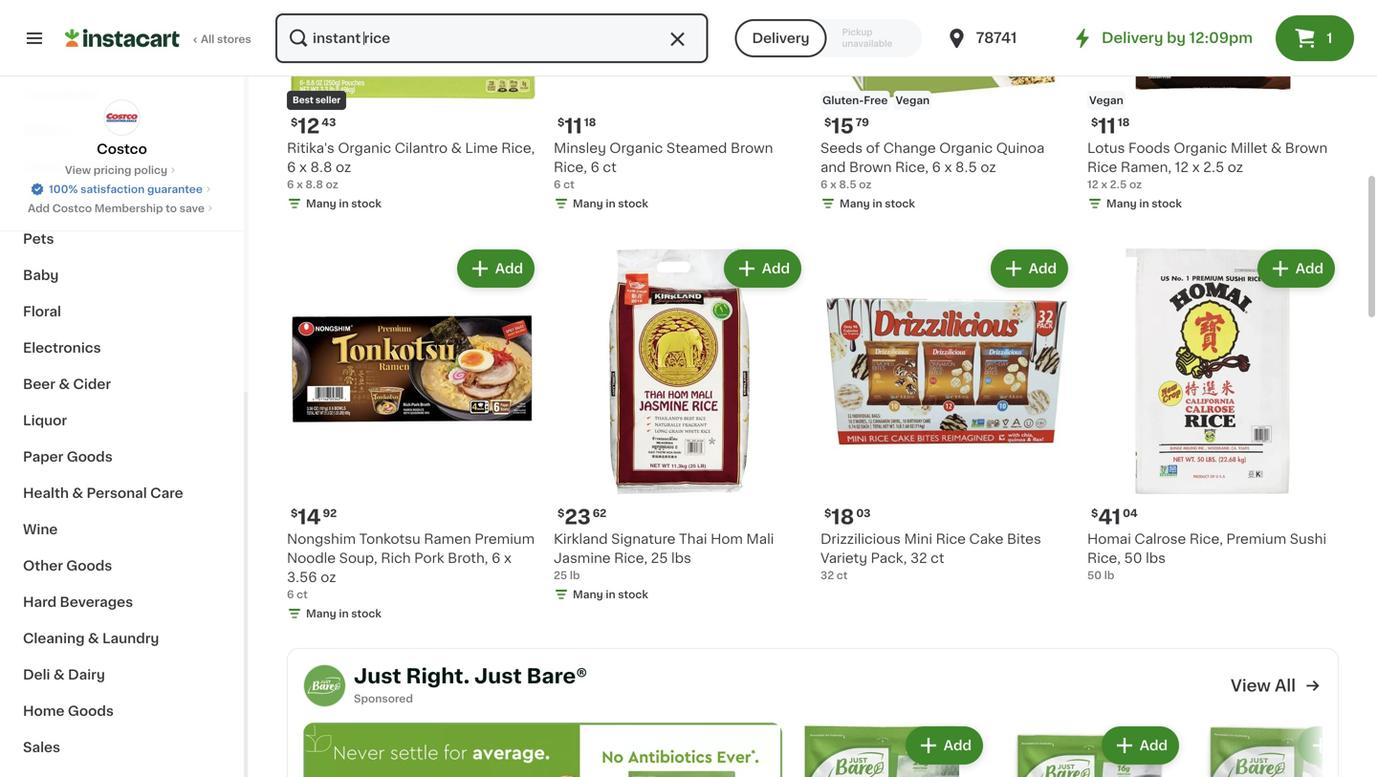 Task type: locate. For each thing, give the bounding box(es) containing it.
2.5 right ramen,
[[1204, 161, 1225, 174]]

goods for other goods
[[66, 560, 112, 573]]

0 horizontal spatial costco
[[52, 203, 92, 214]]

& right beer
[[59, 378, 70, 391]]

0 horizontal spatial just
[[354, 667, 401, 687]]

add button for 41
[[1260, 252, 1334, 286]]

paper
[[23, 451, 63, 464]]

$ for lotus
[[1092, 117, 1099, 128]]

organic right ritika's
[[338, 141, 392, 155]]

1 vertical spatial 25
[[554, 571, 567, 581]]

$ 11 18 for lotus
[[1092, 116, 1130, 136]]

laundry
[[102, 632, 159, 646]]

1 vertical spatial rice
[[936, 533, 966, 546]]

other goods
[[23, 560, 112, 573]]

many in stock for ct
[[573, 198, 648, 209]]

goods inside 'link'
[[68, 705, 114, 718]]

11 for lotus
[[1099, 116, 1116, 136]]

2 organic from the left
[[610, 141, 663, 155]]

in down soup,
[[339, 609, 349, 619]]

$ down gluten- on the right of page
[[825, 117, 832, 128]]

& down beverages
[[88, 632, 99, 646]]

many down ramen,
[[1107, 198, 1137, 209]]

membership
[[94, 203, 163, 214]]

stock down ramen,
[[1152, 198, 1182, 209]]

1 horizontal spatial $ 11 18
[[1092, 116, 1130, 136]]

1 just from the left
[[354, 667, 401, 687]]

gluten-
[[823, 95, 864, 106]]

0 horizontal spatial 18
[[584, 117, 596, 128]]

organic inside ritika's organic cilantro & lime rice, 6 x 8.8 oz 6 x 8.8 oz
[[338, 141, 392, 155]]

32 down mini
[[911, 552, 928, 565]]

many
[[306, 198, 336, 209], [573, 198, 603, 209], [840, 198, 870, 209], [1107, 198, 1137, 209], [573, 590, 603, 600], [306, 609, 336, 619]]

1 vertical spatial 2.5
[[1110, 179, 1127, 190]]

1 horizontal spatial lb
[[1105, 571, 1115, 581]]

ritika's
[[287, 141, 335, 155]]

$ inside the $ 41 04
[[1092, 508, 1099, 519]]

product group containing 23
[[554, 246, 806, 606]]

nongshim tonkotsu ramen premium noodle soup, rich pork broth, 6 x 3.56 oz 6 ct
[[287, 533, 535, 600]]

11 up lotus
[[1099, 116, 1116, 136]]

policy
[[134, 165, 168, 176]]

signature
[[611, 533, 676, 546]]

just
[[354, 667, 401, 687], [475, 667, 522, 687]]

1 horizontal spatial view
[[1231, 678, 1271, 694]]

& right deli
[[53, 669, 65, 682]]

1 premium from the left
[[475, 533, 535, 546]]

Search field
[[276, 13, 708, 63]]

in for rich
[[339, 609, 349, 619]]

mini
[[904, 533, 933, 546]]

1 horizontal spatial 2.5
[[1204, 161, 1225, 174]]

stock for rice,
[[618, 590, 648, 600]]

brown down of
[[849, 161, 892, 174]]

0 horizontal spatial delivery
[[752, 32, 810, 45]]

premium for rice,
[[1227, 533, 1287, 546]]

just left bare®
[[475, 667, 522, 687]]

lb
[[570, 571, 580, 581], [1105, 571, 1115, 581]]

in down minsley
[[606, 198, 616, 209]]

nsored
[[375, 694, 413, 705]]

deli & dairy link
[[11, 657, 232, 694]]

& for personal
[[72, 487, 83, 500]]

brown
[[731, 141, 773, 155], [1286, 141, 1328, 155], [849, 161, 892, 174]]

stock for 6
[[351, 198, 382, 209]]

0 horizontal spatial lbs
[[672, 552, 691, 565]]

& for candy
[[76, 196, 87, 210]]

11 for minsley
[[565, 116, 582, 136]]

18 for lotus
[[1118, 117, 1130, 128]]

premium left sushi
[[1227, 533, 1287, 546]]

meat & seafood link
[[11, 148, 232, 185]]

rice down lotus
[[1088, 161, 1118, 174]]

0 horizontal spatial premium
[[475, 533, 535, 546]]

bare®
[[527, 667, 588, 687]]

$ up 'homai'
[[1092, 508, 1099, 519]]

18 left 03
[[832, 507, 855, 527]]

product group
[[287, 246, 539, 626], [554, 246, 806, 606], [821, 246, 1072, 583], [1088, 246, 1339, 583], [799, 723, 987, 778], [995, 723, 1183, 778], [1191, 723, 1378, 778]]

bites
[[1007, 533, 1042, 546]]

in
[[339, 198, 349, 209], [606, 198, 616, 209], [873, 198, 883, 209], [1140, 198, 1150, 209], [606, 590, 616, 600], [339, 609, 349, 619]]

delivery
[[1102, 31, 1164, 45], [752, 32, 810, 45]]

many down ritika's
[[306, 198, 336, 209]]

in for brown
[[873, 198, 883, 209]]

$ 11 18 up minsley
[[558, 116, 596, 136]]

& inside health & personal care link
[[72, 487, 83, 500]]

0 horizontal spatial view
[[65, 165, 91, 176]]

1 vertical spatial costco
[[52, 203, 92, 214]]

0 horizontal spatial 32
[[821, 571, 834, 581]]

lb inside 'homai calrose rice, premium sushi rice, 50 lbs 50 lb'
[[1105, 571, 1115, 581]]

1 vertical spatial 8.8
[[306, 179, 323, 190]]

$ up lotus
[[1092, 117, 1099, 128]]

millet
[[1231, 141, 1268, 155]]

service type group
[[735, 19, 923, 57]]

& inside beer & cider link
[[59, 378, 70, 391]]

floral
[[23, 305, 61, 319]]

pork
[[414, 552, 444, 565]]

floral link
[[11, 294, 232, 330]]

in for rice
[[1140, 198, 1150, 209]]

many for 6
[[306, 198, 336, 209]]

stock down ritika's organic cilantro & lime rice, 6 x 8.8 oz 6 x 8.8 oz
[[351, 198, 382, 209]]

0 horizontal spatial 50
[[1088, 571, 1102, 581]]

100% satisfaction guarantee
[[49, 184, 203, 195]]

$ left 92
[[291, 508, 298, 519]]

steamed
[[667, 141, 727, 155]]

kirkland signature thai hom mali jasmine rice, 25 lbs 25 lb
[[554, 533, 774, 581]]

& right millet
[[1271, 141, 1282, 155]]

1 organic from the left
[[338, 141, 392, 155]]

1 vertical spatial 50
[[1088, 571, 1102, 581]]

0 vertical spatial 50
[[1125, 552, 1143, 565]]

goods up beverages
[[66, 560, 112, 573]]

x inside nongshim tonkotsu ramen premium noodle soup, rich pork broth, 6 x 3.56 oz 6 ct
[[504, 552, 512, 565]]

rice, right lime
[[502, 141, 535, 155]]

1 11 from the left
[[565, 116, 582, 136]]

0 horizontal spatial 8.5
[[839, 179, 857, 190]]

household
[[23, 87, 98, 100]]

health & personal care
[[23, 487, 183, 500]]

lbs inside 'homai calrose rice, premium sushi rice, 50 lbs 50 lb'
[[1146, 552, 1166, 565]]

in down ritika's organic cilantro & lime rice, 6 x 8.8 oz 6 x 8.8 oz
[[339, 198, 349, 209]]

1 horizontal spatial 12
[[1088, 179, 1099, 190]]

sales link
[[11, 730, 232, 766]]

1 horizontal spatial vegan
[[1090, 95, 1124, 106]]

$ inside $ 23 62
[[558, 508, 565, 519]]

& inside snacks & candy link
[[76, 196, 87, 210]]

& inside ritika's organic cilantro & lime rice, 6 x 8.8 oz 6 x 8.8 oz
[[451, 141, 462, 155]]

rice, down signature on the bottom left
[[614, 552, 648, 565]]

1 vertical spatial 8.5
[[839, 179, 857, 190]]

rice,
[[502, 141, 535, 155], [554, 161, 587, 174], [895, 161, 929, 174], [1190, 533, 1223, 546], [614, 552, 648, 565], [1088, 552, 1121, 565]]

12 right ramen,
[[1175, 161, 1189, 174]]

$ inside $ 14 92
[[291, 508, 298, 519]]

& inside meat & seafood link
[[62, 160, 73, 173]]

$ for nongshim
[[291, 508, 298, 519]]

& up 100%
[[62, 160, 73, 173]]

1 lbs from the left
[[672, 552, 691, 565]]

save
[[180, 203, 205, 214]]

& inside 'deli & dairy' link
[[53, 669, 65, 682]]

organic left millet
[[1174, 141, 1228, 155]]

1 vertical spatial view
[[1231, 678, 1271, 694]]

2 horizontal spatial 12
[[1175, 161, 1189, 174]]

&
[[451, 141, 462, 155], [1271, 141, 1282, 155], [62, 160, 73, 173], [76, 196, 87, 210], [59, 378, 70, 391], [72, 487, 83, 500], [88, 632, 99, 646], [53, 669, 65, 682]]

costco up view pricing policy link
[[97, 143, 147, 156]]

& left lime
[[451, 141, 462, 155]]

add button
[[459, 252, 533, 286], [726, 252, 800, 286], [993, 252, 1067, 286], [1260, 252, 1334, 286], [908, 729, 982, 763], [1104, 729, 1178, 763]]

rice, down change on the top of the page
[[895, 161, 929, 174]]

18 up lotus
[[1118, 117, 1130, 128]]

premium up "broth,"
[[475, 533, 535, 546]]

home
[[23, 705, 65, 718]]

baby
[[23, 269, 59, 282]]

0 vertical spatial view
[[65, 165, 91, 176]]

vegan right free
[[896, 95, 930, 106]]

brown right millet
[[1286, 141, 1328, 155]]

0 horizontal spatial 2.5
[[1110, 179, 1127, 190]]

rice right mini
[[936, 533, 966, 546]]

goods down dairy
[[68, 705, 114, 718]]

1 horizontal spatial 18
[[832, 507, 855, 527]]

lb down "jasmine"
[[570, 571, 580, 581]]

2 vertical spatial goods
[[68, 705, 114, 718]]

premium for ramen
[[475, 533, 535, 546]]

many down 3.56
[[306, 609, 336, 619]]

cilantro
[[395, 141, 448, 155]]

2 $ 11 18 from the left
[[1092, 116, 1130, 136]]

$ left 03
[[825, 508, 832, 519]]

rice, inside ritika's organic cilantro & lime rice, 6 x 8.8 oz 6 x 8.8 oz
[[502, 141, 535, 155]]

stock down minsley organic steamed brown rice, 6 ct 6 ct
[[618, 198, 648, 209]]

lbs down the thai
[[672, 552, 691, 565]]

goods up health & personal care on the bottom left of the page
[[67, 451, 113, 464]]

1 vertical spatial goods
[[66, 560, 112, 573]]

many in stock down minsley
[[573, 198, 648, 209]]

18
[[584, 117, 596, 128], [1118, 117, 1130, 128], [832, 507, 855, 527]]

0 horizontal spatial vegan
[[896, 95, 930, 106]]

2 lb from the left
[[1105, 571, 1115, 581]]

0 horizontal spatial lb
[[570, 571, 580, 581]]

costco down 100%
[[52, 203, 92, 214]]

premium inside 'homai calrose rice, premium sushi rice, 50 lbs 50 lb'
[[1227, 533, 1287, 546]]

drizzilicious
[[821, 533, 901, 546]]

electronics link
[[11, 330, 232, 366]]

2 horizontal spatial 18
[[1118, 117, 1130, 128]]

brown right steamed
[[731, 141, 773, 155]]

12 down lotus
[[1088, 179, 1099, 190]]

0 horizontal spatial all
[[201, 34, 215, 44]]

0 horizontal spatial brown
[[731, 141, 773, 155]]

$ up minsley
[[558, 117, 565, 128]]

many for rich
[[306, 609, 336, 619]]

delivery inside button
[[752, 32, 810, 45]]

32 down variety
[[821, 571, 834, 581]]

50
[[1125, 552, 1143, 565], [1088, 571, 1102, 581]]

$ up kirkland
[[558, 508, 565, 519]]

2 11 from the left
[[1099, 116, 1116, 136]]

many in stock down ramen,
[[1107, 198, 1182, 209]]

& right health on the left of page
[[72, 487, 83, 500]]

organic inside minsley organic steamed brown rice, 6 ct 6 ct
[[610, 141, 663, 155]]

2 lbs from the left
[[1146, 552, 1166, 565]]

stock
[[351, 198, 382, 209], [618, 198, 648, 209], [885, 198, 915, 209], [1152, 198, 1182, 209], [618, 590, 648, 600], [351, 609, 382, 619]]

in down of
[[873, 198, 883, 209]]

1 horizontal spatial 25
[[651, 552, 668, 565]]

liquor
[[23, 414, 67, 428]]

costco
[[97, 143, 147, 156], [52, 203, 92, 214]]

2.5 down ramen,
[[1110, 179, 1127, 190]]

add costco membership to save
[[28, 203, 205, 214]]

1 horizontal spatial 50
[[1125, 552, 1143, 565]]

beer & cider link
[[11, 366, 232, 403]]

1 lb from the left
[[570, 571, 580, 581]]

organic right minsley
[[610, 141, 663, 155]]

$ 23 62
[[558, 507, 607, 527]]

liquor link
[[11, 403, 232, 439]]

instacart logo image
[[65, 27, 180, 50]]

hom
[[711, 533, 743, 546]]

home goods
[[23, 705, 114, 718]]

many down minsley
[[573, 198, 603, 209]]

stores
[[217, 34, 251, 44]]

ramen
[[424, 533, 471, 546]]

brown inside minsley organic steamed brown rice, 6 ct 6 ct
[[731, 141, 773, 155]]

92
[[323, 508, 337, 519]]

many in stock down of
[[840, 198, 915, 209]]

0 vertical spatial goods
[[67, 451, 113, 464]]

1 horizontal spatial brown
[[849, 161, 892, 174]]

hard beverages link
[[11, 585, 232, 621]]

sales
[[23, 741, 60, 755]]

stock down "seeds of change organic quinoa and brown rice, 6 x 8.5 oz 6 x 8.5 oz"
[[885, 198, 915, 209]]

$ inside $ 12 43
[[291, 117, 298, 128]]

4 organic from the left
[[1174, 141, 1228, 155]]

25
[[651, 552, 668, 565], [554, 571, 567, 581]]

item carousel region
[[783, 723, 1378, 778]]

0 vertical spatial 12
[[298, 116, 320, 136]]

best seller
[[293, 96, 341, 105]]

lb down 'homai'
[[1105, 571, 1115, 581]]

delivery for delivery
[[752, 32, 810, 45]]

delivery for delivery by 12:09pm
[[1102, 31, 1164, 45]]

meat
[[23, 160, 58, 173]]

& inside cleaning & laundry link
[[88, 632, 99, 646]]

lbs down calrose
[[1146, 552, 1166, 565]]

25 down signature on the bottom left
[[651, 552, 668, 565]]

add costco membership to save link
[[28, 201, 216, 216]]

03
[[857, 508, 871, 519]]

1 horizontal spatial all
[[1275, 678, 1296, 694]]

meat & seafood
[[23, 160, 134, 173]]

& for laundry
[[88, 632, 99, 646]]

0 vertical spatial 8.5
[[956, 161, 977, 174]]

lbs inside kirkland signature thai hom mali jasmine rice, 25 lbs 25 lb
[[672, 552, 691, 565]]

premium inside nongshim tonkotsu ramen premium noodle soup, rich pork broth, 6 x 3.56 oz 6 ct
[[475, 533, 535, 546]]

18 up minsley
[[584, 117, 596, 128]]

$ inside $ 18 03
[[825, 508, 832, 519]]

1 $ 11 18 from the left
[[558, 116, 596, 136]]

$ down best
[[291, 117, 298, 128]]

3 organic from the left
[[940, 141, 993, 155]]

care
[[150, 487, 183, 500]]

stock down kirkland signature thai hom mali jasmine rice, 25 lbs 25 lb
[[618, 590, 648, 600]]

just up spo
[[354, 667, 401, 687]]

$ inside $ 15 79
[[825, 117, 832, 128]]

rice, down minsley
[[554, 161, 587, 174]]

add
[[28, 203, 50, 214], [495, 262, 523, 275], [762, 262, 790, 275], [1029, 262, 1057, 275], [1296, 262, 1324, 275], [944, 739, 972, 753], [1140, 739, 1168, 753]]

11 up minsley
[[565, 116, 582, 136]]

ct inside nongshim tonkotsu ramen premium noodle soup, rich pork broth, 6 x 3.56 oz 6 ct
[[297, 590, 308, 600]]

0 vertical spatial rice
[[1088, 161, 1118, 174]]

$ 11 18 up lotus
[[1092, 116, 1130, 136]]

cider
[[73, 378, 111, 391]]

many in stock down "jasmine"
[[573, 590, 648, 600]]

0 horizontal spatial rice
[[936, 533, 966, 546]]

1 horizontal spatial delivery
[[1102, 31, 1164, 45]]

by
[[1167, 31, 1186, 45]]

1 horizontal spatial premium
[[1227, 533, 1287, 546]]

2.5
[[1204, 161, 1225, 174], [1110, 179, 1127, 190]]

1 horizontal spatial 8.5
[[956, 161, 977, 174]]

goods
[[67, 451, 113, 464], [66, 560, 112, 573], [68, 705, 114, 718]]

vegan up lotus
[[1090, 95, 1124, 106]]

household link
[[11, 76, 232, 112]]

many in stock down ritika's
[[306, 198, 382, 209]]

2 premium from the left
[[1227, 533, 1287, 546]]

78741 button
[[946, 11, 1061, 65]]

cake
[[970, 533, 1004, 546]]

0 vertical spatial 32
[[911, 552, 928, 565]]

costco inside add costco membership to save link
[[52, 203, 92, 214]]

stock down soup,
[[351, 609, 382, 619]]

many down "jasmine"
[[573, 590, 603, 600]]

1 horizontal spatial 11
[[1099, 116, 1116, 136]]

rice, inside kirkland signature thai hom mali jasmine rice, 25 lbs 25 lb
[[614, 552, 648, 565]]

None search field
[[274, 11, 710, 65]]

in down "jasmine"
[[606, 590, 616, 600]]

just bare logo image
[[303, 665, 346, 708]]

25 down "jasmine"
[[554, 571, 567, 581]]

many in stock for rice,
[[573, 590, 648, 600]]

guarantee
[[147, 184, 203, 195]]

0 horizontal spatial $ 11 18
[[558, 116, 596, 136]]

$ 11 18 for minsley
[[558, 116, 596, 136]]

& for seafood
[[62, 160, 73, 173]]

rice, down 'homai'
[[1088, 552, 1121, 565]]

product group containing 14
[[287, 246, 539, 626]]

1 horizontal spatial just
[[475, 667, 522, 687]]

0 vertical spatial all
[[201, 34, 215, 44]]

2 horizontal spatial brown
[[1286, 141, 1328, 155]]

view for view all
[[1231, 678, 1271, 694]]

0 horizontal spatial 11
[[565, 116, 582, 136]]

& for cider
[[59, 378, 70, 391]]

many for rice
[[1107, 198, 1137, 209]]

1 horizontal spatial costco
[[97, 143, 147, 156]]

12 left 43
[[298, 116, 320, 136]]

oz
[[336, 161, 351, 174], [981, 161, 996, 174], [1228, 161, 1244, 174], [326, 179, 338, 190], [859, 179, 872, 190], [1130, 179, 1142, 190], [321, 571, 336, 584]]

many down and
[[840, 198, 870, 209]]

many in stock down 3.56
[[306, 609, 382, 619]]

many in stock for rich
[[306, 609, 382, 619]]

many in stock for rice
[[1107, 198, 1182, 209]]

1 horizontal spatial lbs
[[1146, 552, 1166, 565]]

cleaning & laundry
[[23, 632, 159, 646]]

hard
[[23, 596, 57, 609]]

deli
[[23, 669, 50, 682]]

$ 12 43
[[291, 116, 336, 136]]

in down ramen,
[[1140, 198, 1150, 209]]

0 vertical spatial 25
[[651, 552, 668, 565]]

many for brown
[[840, 198, 870, 209]]

organic left quinoa
[[940, 141, 993, 155]]

& down 100%
[[76, 196, 87, 210]]

1 horizontal spatial rice
[[1088, 161, 1118, 174]]



Task type: describe. For each thing, give the bounding box(es) containing it.
0 horizontal spatial 12
[[298, 116, 320, 136]]

1 vertical spatial 32
[[821, 571, 834, 581]]

brown inside lotus foods organic millet & brown rice ramen, 12 x 2.5 oz 12 x 2.5 oz
[[1286, 141, 1328, 155]]

$ for seeds
[[825, 117, 832, 128]]

ramen,
[[1121, 161, 1172, 174]]

of
[[866, 141, 880, 155]]

minsley organic steamed brown rice, 6 ct 6 ct
[[554, 141, 773, 190]]

paper goods
[[23, 451, 113, 464]]

all stores
[[201, 34, 251, 44]]

lime
[[465, 141, 498, 155]]

foods
[[1129, 141, 1171, 155]]

04
[[1123, 508, 1138, 519]]

spo
[[354, 694, 375, 705]]

$ for kirkland
[[558, 508, 565, 519]]

satisfaction
[[81, 184, 145, 195]]

in for 6
[[339, 198, 349, 209]]

organic inside lotus foods organic millet & brown rice ramen, 12 x 2.5 oz 12 x 2.5 oz
[[1174, 141, 1228, 155]]

brown inside "seeds of change organic quinoa and brown rice, 6 x 8.5 oz 6 x 8.5 oz"
[[849, 161, 892, 174]]

$ 41 04
[[1092, 507, 1138, 527]]

in for ct
[[606, 198, 616, 209]]

lotus
[[1088, 141, 1125, 155]]

add button for 14
[[459, 252, 533, 286]]

gluten-free vegan
[[823, 95, 930, 106]]

wine
[[23, 523, 58, 537]]

noodle
[[287, 552, 336, 565]]

2 vertical spatial 12
[[1088, 179, 1099, 190]]

bakery
[[23, 123, 71, 137]]

lb inside kirkland signature thai hom mali jasmine rice, 25 lbs 25 lb
[[570, 571, 580, 581]]

seller
[[316, 96, 341, 105]]

many for rice,
[[573, 590, 603, 600]]

costco link
[[97, 99, 147, 159]]

nongshim
[[287, 533, 356, 546]]

delivery by 12:09pm
[[1102, 31, 1253, 45]]

pack,
[[871, 552, 907, 565]]

other goods link
[[11, 548, 232, 585]]

view for view pricing policy
[[65, 165, 91, 176]]

in for rice,
[[606, 590, 616, 600]]

other
[[23, 560, 63, 573]]

rice, inside minsley organic steamed brown rice, 6 ct 6 ct
[[554, 161, 587, 174]]

beer & cider
[[23, 378, 111, 391]]

add button for 23
[[726, 252, 800, 286]]

beverages
[[60, 596, 133, 609]]

rice, right calrose
[[1190, 533, 1223, 546]]

electronics
[[23, 342, 101, 355]]

many in stock for 6
[[306, 198, 382, 209]]

rice inside drizzilicious mini rice cake bites variety pack, 32 ct 32 ct
[[936, 533, 966, 546]]

thai
[[679, 533, 707, 546]]

1 vegan from the left
[[896, 95, 930, 106]]

view all
[[1231, 678, 1296, 694]]

0 vertical spatial 2.5
[[1204, 161, 1225, 174]]

stock for rich
[[351, 609, 382, 619]]

79
[[856, 117, 869, 128]]

delivery by 12:09pm link
[[1072, 27, 1253, 50]]

minsley
[[554, 141, 606, 155]]

18 for minsley
[[584, 117, 596, 128]]

0 vertical spatial costco
[[97, 143, 147, 156]]

18 inside product group
[[832, 507, 855, 527]]

product group containing 18
[[821, 246, 1072, 583]]

0 vertical spatial 8.8
[[310, 161, 332, 174]]

health & personal care link
[[11, 475, 232, 512]]

14
[[298, 507, 321, 527]]

organic inside "seeds of change organic quinoa and brown rice, 6 x 8.5 oz 6 x 8.5 oz"
[[940, 141, 993, 155]]

rice inside lotus foods organic millet & brown rice ramen, 12 x 2.5 oz 12 x 2.5 oz
[[1088, 161, 1118, 174]]

all stores link
[[65, 11, 253, 65]]

homai calrose rice, premium sushi rice, 50 lbs 50 lb
[[1088, 533, 1327, 581]]

jasmine
[[554, 552, 611, 565]]

costco logo image
[[104, 99, 140, 136]]

snacks
[[23, 196, 73, 210]]

health
[[23, 487, 69, 500]]

3.56
[[287, 571, 317, 584]]

product group containing 41
[[1088, 246, 1339, 583]]

goods for paper goods
[[67, 451, 113, 464]]

tonkotsu
[[359, 533, 421, 546]]

soup,
[[339, 552, 378, 565]]

23
[[565, 507, 591, 527]]

2 vegan from the left
[[1090, 95, 1124, 106]]

many for ct
[[573, 198, 603, 209]]

candy
[[91, 196, 136, 210]]

pets link
[[11, 221, 232, 257]]

1 vertical spatial all
[[1275, 678, 1296, 694]]

rich
[[381, 552, 411, 565]]

wine link
[[11, 512, 232, 548]]

home goods link
[[11, 694, 232, 730]]

seeds of change organic quinoa and brown rice, 6 x 8.5 oz 6 x 8.5 oz
[[821, 141, 1045, 190]]

bakery link
[[11, 112, 232, 148]]

deli & dairy
[[23, 669, 105, 682]]

seafood
[[76, 160, 134, 173]]

& inside lotus foods organic millet & brown rice ramen, 12 x 2.5 oz 12 x 2.5 oz
[[1271, 141, 1282, 155]]

personal
[[87, 487, 147, 500]]

baby link
[[11, 257, 232, 294]]

best
[[293, 96, 314, 105]]

add button for 18
[[993, 252, 1067, 286]]

seeds
[[821, 141, 863, 155]]

sushi
[[1290, 533, 1327, 546]]

cleaning & laundry link
[[11, 621, 232, 657]]

mali
[[747, 533, 774, 546]]

pets
[[23, 232, 54, 246]]

stock for rice
[[1152, 198, 1182, 209]]

1
[[1327, 32, 1333, 45]]

41
[[1099, 507, 1121, 527]]

goods for home goods
[[68, 705, 114, 718]]

100%
[[49, 184, 78, 195]]

quinoa
[[997, 141, 1045, 155]]

many in stock for brown
[[840, 198, 915, 209]]

15
[[832, 116, 854, 136]]

rice, inside "seeds of change organic quinoa and brown rice, 6 x 8.5 oz 6 x 8.5 oz"
[[895, 161, 929, 174]]

to
[[166, 203, 177, 214]]

delivery button
[[735, 19, 827, 57]]

1 horizontal spatial 32
[[911, 552, 928, 565]]

stock for brown
[[885, 198, 915, 209]]

1 vertical spatial 12
[[1175, 161, 1189, 174]]

$ for minsley
[[558, 117, 565, 128]]

view pricing policy link
[[65, 163, 179, 178]]

& for dairy
[[53, 669, 65, 682]]

lotus foods organic millet & brown rice ramen, 12 x 2.5 oz 12 x 2.5 oz
[[1088, 141, 1328, 190]]

$ for ritika's
[[291, 117, 298, 128]]

2 just from the left
[[475, 667, 522, 687]]

calrose
[[1135, 533, 1187, 546]]

62
[[593, 508, 607, 519]]

0 horizontal spatial 25
[[554, 571, 567, 581]]

1 button
[[1276, 15, 1355, 61]]

stock for ct
[[618, 198, 648, 209]]

broth,
[[448, 552, 488, 565]]

homai
[[1088, 533, 1132, 546]]

pricing
[[93, 165, 131, 176]]

oz inside nongshim tonkotsu ramen premium noodle soup, rich pork broth, 6 x 3.56 oz 6 ct
[[321, 571, 336, 584]]

snacks & candy link
[[11, 185, 232, 221]]



Task type: vqa. For each thing, say whether or not it's contained in the screenshot.
Pet Food Express's $10
no



